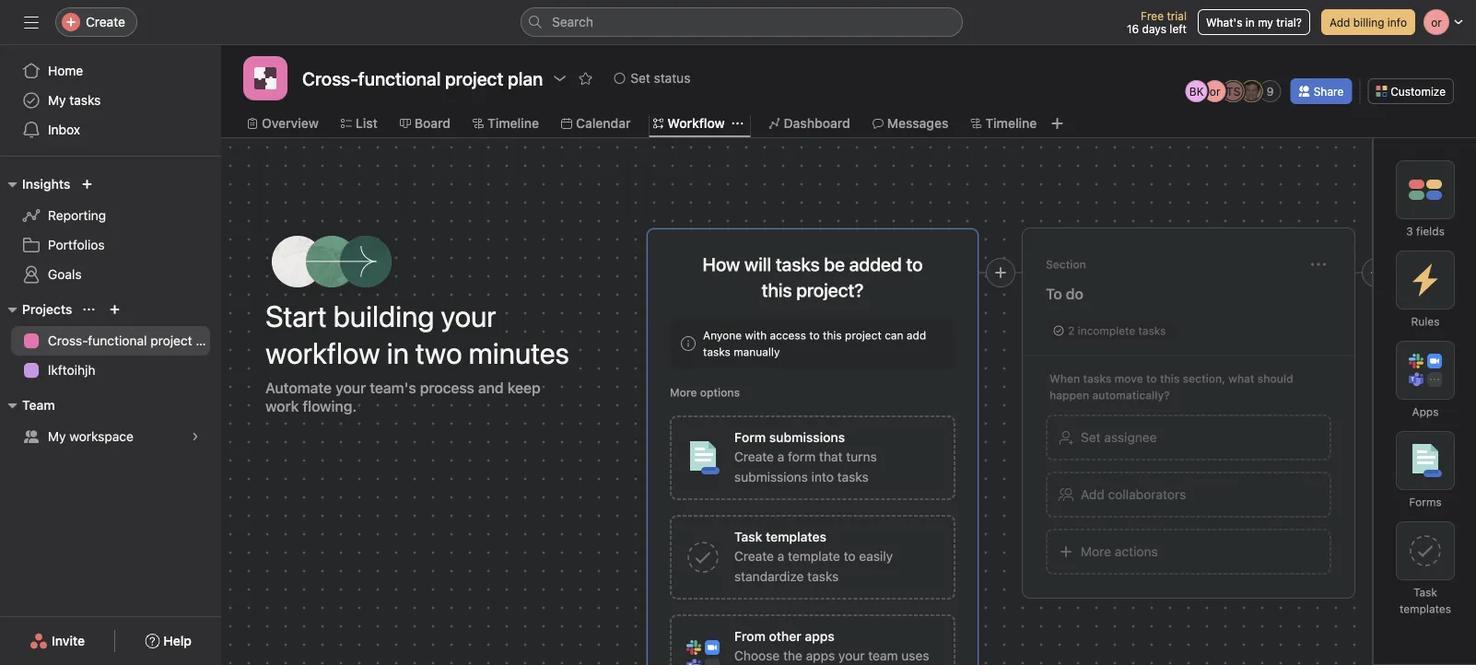 Task type: vqa. For each thing, say whether or not it's contained in the screenshot.
second "Timeline" Link from the right
yes



Task type: locate. For each thing, give the bounding box(es) containing it.
0 horizontal spatial cross-
[[48, 333, 88, 348]]

form submissions
[[735, 430, 845, 445]]

1 horizontal spatial project
[[845, 329, 882, 342]]

puzzle image
[[254, 67, 277, 89]]

can
[[885, 329, 904, 342]]

functional inside projects element
[[88, 333, 147, 348]]

in up team's on the bottom left of the page
[[387, 336, 409, 371]]

messages link
[[873, 113, 949, 134]]

set
[[631, 71, 651, 86], [1081, 430, 1101, 445]]

trial
[[1167, 9, 1187, 22]]

my inside global element
[[48, 93, 66, 108]]

anyone
[[703, 329, 742, 342]]

and
[[478, 379, 504, 397]]

1 horizontal spatial timeline link
[[971, 113, 1037, 134]]

to inside task templates create a template to easily standardize tasks
[[844, 549, 856, 564]]

calendar link
[[561, 113, 631, 134]]

add for add collaborators
[[1081, 487, 1105, 502]]

to right move
[[1147, 372, 1158, 385]]

set inside button
[[1081, 430, 1101, 445]]

1 vertical spatial functional
[[88, 333, 147, 348]]

a down task templates
[[778, 549, 785, 564]]

create for form submissions
[[735, 449, 774, 465]]

add left the collaborators
[[1081, 487, 1105, 502]]

insights
[[22, 177, 70, 192]]

what's
[[1207, 16, 1243, 29]]

2 incomplete tasks
[[1069, 325, 1167, 337]]

a
[[778, 449, 785, 465], [778, 549, 785, 564]]

global element
[[0, 45, 221, 156]]

functional up board link
[[358, 67, 441, 89]]

form
[[788, 449, 816, 465]]

calendar
[[576, 116, 631, 131]]

1 vertical spatial my
[[48, 429, 66, 444]]

anyone with access to this project can add tasks manually
[[703, 329, 927, 359]]

1 horizontal spatial your
[[441, 299, 497, 334]]

my inside teams element
[[48, 429, 66, 444]]

create up submissions
[[735, 449, 774, 465]]

0 vertical spatial in
[[1246, 16, 1255, 29]]

tasks inside anyone with access to this project can add tasks manually
[[703, 346, 731, 359]]

from other apps choose the apps your team uses
[[735, 629, 930, 666]]

project
[[845, 329, 882, 342], [151, 333, 192, 348]]

1 vertical spatial a
[[778, 549, 785, 564]]

work flowing.
[[266, 398, 357, 415]]

to inside how will tasks be added to this project?
[[907, 254, 923, 275]]

cross- for cross-functional project plan
[[48, 333, 88, 348]]

tasks inside the form submissions create a form that turns submissions into tasks
[[838, 470, 869, 485]]

2 horizontal spatial your
[[839, 649, 865, 664]]

tasks inside how will tasks be added to this project?
[[776, 254, 820, 275]]

share
[[1314, 85, 1344, 98]]

1 a from the top
[[778, 449, 785, 465]]

1 horizontal spatial cross-
[[302, 67, 358, 89]]

in inside start building your workflow in two minutes automate your team's process and keep work flowing.
[[387, 336, 409, 371]]

2 vertical spatial your
[[839, 649, 865, 664]]

timeline link left add tab icon
[[971, 113, 1037, 134]]

your
[[441, 299, 497, 334], [336, 379, 366, 397], [839, 649, 865, 664]]

portfolios
[[48, 237, 105, 253]]

to left easily
[[844, 549, 856, 564]]

lkftoihjh link
[[11, 356, 210, 385]]

add
[[907, 329, 927, 342]]

to right added
[[907, 254, 923, 275]]

0 horizontal spatial timeline
[[488, 116, 539, 131]]

workflow
[[668, 116, 725, 131]]

inbox
[[48, 122, 80, 137]]

two minutes
[[416, 336, 570, 371]]

timeline left add tab icon
[[986, 116, 1037, 131]]

this inside when tasks move to this section, what should happen automatically?
[[1161, 372, 1180, 385]]

to do button
[[1046, 277, 1332, 311]]

your inside from other apps choose the apps your team uses
[[839, 649, 865, 664]]

my
[[1259, 16, 1274, 29]]

with
[[745, 329, 767, 342]]

tasks down anyone
[[703, 346, 731, 359]]

cross- inside projects element
[[48, 333, 88, 348]]

see details, my workspace image
[[190, 431, 201, 443]]

insights element
[[0, 168, 221, 293]]

customize
[[1391, 85, 1446, 98]]

create for task templates
[[735, 549, 774, 564]]

1 horizontal spatial set
[[1081, 430, 1101, 445]]

keep
[[508, 379, 541, 397]]

tasks left move
[[1084, 372, 1112, 385]]

board
[[415, 116, 451, 131]]

when
[[1050, 372, 1081, 385]]

cross- up lkftoihjh
[[48, 333, 88, 348]]

set left status
[[631, 71, 651, 86]]

team's
[[370, 379, 416, 397]]

0 vertical spatial create
[[86, 14, 125, 30]]

create inside the form submissions create a form that turns submissions into tasks
[[735, 449, 774, 465]]

my up inbox
[[48, 93, 66, 108]]

show options image
[[552, 71, 567, 86]]

my down the 'team' on the bottom left of the page
[[48, 429, 66, 444]]

task templates
[[735, 530, 827, 545]]

this left section,
[[1161, 372, 1180, 385]]

1 horizontal spatial in
[[1246, 16, 1255, 29]]

1 timeline from the left
[[488, 116, 539, 131]]

0 vertical spatial cross-
[[302, 67, 358, 89]]

dashboard link
[[769, 113, 851, 134]]

workflow link
[[653, 113, 725, 134]]

insights button
[[0, 173, 70, 195]]

1 vertical spatial add
[[1081, 487, 1105, 502]]

a inside task templates create a template to easily standardize tasks
[[778, 549, 785, 564]]

manually
[[734, 346, 780, 359]]

projects element
[[0, 293, 221, 389]]

your up two minutes
[[441, 299, 497, 334]]

projects button
[[0, 299, 72, 321]]

1 vertical spatial create
[[735, 449, 774, 465]]

a left form
[[778, 449, 785, 465]]

0 vertical spatial a
[[778, 449, 785, 465]]

1 horizontal spatial add
[[1330, 16, 1351, 29]]

tasks right incomplete
[[1139, 325, 1167, 337]]

info
[[1388, 16, 1408, 29]]

cross- up "list" link
[[302, 67, 358, 89]]

uses
[[902, 649, 930, 664]]

tasks down home
[[69, 93, 101, 108]]

my workspace
[[48, 429, 134, 444]]

1 my from the top
[[48, 93, 66, 108]]

add for add billing info
[[1330, 16, 1351, 29]]

add
[[1330, 16, 1351, 29], [1081, 487, 1105, 502]]

1 vertical spatial your
[[336, 379, 366, 397]]

1 horizontal spatial timeline
[[986, 116, 1037, 131]]

9
[[1268, 85, 1275, 98]]

set left "assignee"
[[1081, 430, 1101, 445]]

set for set assignee
[[1081, 430, 1101, 445]]

2 timeline from the left
[[986, 116, 1037, 131]]

this right the access at right
[[823, 329, 842, 342]]

new project or portfolio image
[[109, 304, 120, 315]]

projects
[[22, 302, 72, 317]]

0 vertical spatial my
[[48, 93, 66, 108]]

1 vertical spatial cross-
[[48, 333, 88, 348]]

1 vertical spatial in
[[387, 336, 409, 371]]

0 horizontal spatial in
[[387, 336, 409, 371]]

what's in my trial?
[[1207, 16, 1303, 29]]

functional up lkftoihjh link
[[88, 333, 147, 348]]

project left can
[[845, 329, 882, 342]]

add billing info
[[1330, 16, 1408, 29]]

0 vertical spatial this
[[823, 329, 842, 342]]

hide sidebar image
[[24, 15, 39, 30]]

to
[[907, 254, 923, 275], [810, 329, 820, 342], [1147, 372, 1158, 385], [844, 549, 856, 564]]

in left my
[[1246, 16, 1255, 29]]

add tab image
[[1050, 116, 1065, 131]]

what's in my trial? button
[[1198, 9, 1311, 35]]

home link
[[11, 56, 210, 86]]

0 vertical spatial add
[[1330, 16, 1351, 29]]

3
[[1407, 225, 1414, 238]]

tasks inside task templates create a template to easily standardize tasks
[[808, 569, 839, 584]]

home
[[48, 63, 83, 78]]

to right the access at right
[[810, 329, 820, 342]]

tasks down template
[[808, 569, 839, 584]]

1 horizontal spatial this
[[1161, 372, 1180, 385]]

2 my from the top
[[48, 429, 66, 444]]

reporting
[[48, 208, 106, 223]]

project left "plan"
[[151, 333, 192, 348]]

from
[[735, 629, 766, 644]]

this project?
[[762, 279, 864, 301]]

0 horizontal spatial this
[[823, 329, 842, 342]]

add left billing
[[1330, 16, 1351, 29]]

create inside task templates create a template to easily standardize tasks
[[735, 549, 774, 564]]

fields
[[1417, 225, 1445, 238]]

messages
[[888, 116, 949, 131]]

your right "apps"
[[839, 649, 865, 664]]

set inside dropdown button
[[631, 71, 651, 86]]

team
[[22, 398, 55, 413]]

your left team's on the bottom left of the page
[[336, 379, 366, 397]]

1 timeline link from the left
[[473, 113, 539, 134]]

options
[[700, 386, 740, 399]]

timeline for 1st timeline link from right
[[986, 116, 1037, 131]]

set status button
[[606, 65, 699, 91]]

create up standardize
[[735, 549, 774, 564]]

standardize
[[735, 569, 804, 584]]

tasks down turns
[[838, 470, 869, 485]]

add to starred image
[[578, 71, 593, 86]]

automate
[[266, 379, 332, 397]]

0 horizontal spatial set
[[631, 71, 651, 86]]

what
[[1229, 372, 1255, 385]]

customize button
[[1368, 78, 1455, 104]]

timeline down project plan
[[488, 116, 539, 131]]

goals
[[48, 267, 82, 282]]

a inside the form submissions create a form that turns submissions into tasks
[[778, 449, 785, 465]]

1 vertical spatial set
[[1081, 430, 1101, 445]]

0 vertical spatial set
[[631, 71, 651, 86]]

turns
[[847, 449, 877, 465]]

timeline link down project plan
[[473, 113, 539, 134]]

2 a from the top
[[778, 549, 785, 564]]

1 horizontal spatial functional
[[358, 67, 441, 89]]

tasks up this project?
[[776, 254, 820, 275]]

2 vertical spatial create
[[735, 549, 774, 564]]

0 horizontal spatial functional
[[88, 333, 147, 348]]

add collaborators button
[[1046, 472, 1332, 518]]

this inside anyone with access to this project can add tasks manually
[[823, 329, 842, 342]]

0 horizontal spatial timeline link
[[473, 113, 539, 134]]

set for set status
[[631, 71, 651, 86]]

days
[[1143, 22, 1167, 35]]

0 vertical spatial functional
[[358, 67, 441, 89]]

1 vertical spatial this
[[1161, 372, 1180, 385]]

assignee
[[1105, 430, 1158, 445]]

create up home link
[[86, 14, 125, 30]]

0 horizontal spatial add
[[1081, 487, 1105, 502]]

task templates create a template to easily standardize tasks
[[735, 530, 893, 584]]

share button
[[1291, 78, 1353, 104]]



Task type: describe. For each thing, give the bounding box(es) containing it.
reporting link
[[11, 201, 210, 230]]

cross- for cross-functional project plan
[[302, 67, 358, 89]]

my workspace link
[[11, 422, 210, 452]]

search list box
[[521, 7, 963, 37]]

choose
[[735, 649, 780, 664]]

goals link
[[11, 260, 210, 289]]

show options, current sort, top image
[[83, 304, 94, 315]]

teams element
[[0, 389, 221, 455]]

how will tasks be added to this project?
[[703, 254, 923, 301]]

cross-functional project plan
[[302, 67, 543, 89]]

add billing info button
[[1322, 9, 1416, 35]]

task
[[1414, 586, 1438, 599]]

tab actions image
[[733, 118, 744, 129]]

or
[[1210, 85, 1221, 98]]

left
[[1170, 22, 1187, 35]]

cross-functional project plan link
[[11, 326, 221, 356]]

invite
[[52, 634, 85, 649]]

16
[[1128, 22, 1140, 35]]

section
[[1046, 258, 1087, 271]]

start
[[266, 299, 327, 334]]

set assignee
[[1081, 430, 1158, 445]]

will
[[745, 254, 772, 275]]

my for my workspace
[[48, 429, 66, 444]]

to
[[1046, 285, 1063, 303]]

2
[[1069, 325, 1075, 337]]

3 fields
[[1407, 225, 1445, 238]]

billing
[[1354, 16, 1385, 29]]

templates
[[1400, 603, 1452, 616]]

a for template
[[778, 549, 785, 564]]

new image
[[81, 179, 93, 190]]

collaborators
[[1109, 487, 1187, 502]]

process
[[420, 379, 475, 397]]

easily
[[860, 549, 893, 564]]

a for form
[[778, 449, 785, 465]]

project inside anyone with access to this project can add tasks manually
[[845, 329, 882, 342]]

functional for project
[[88, 333, 147, 348]]

to inside anyone with access to this project can add tasks manually
[[810, 329, 820, 342]]

in inside button
[[1246, 16, 1255, 29]]

do
[[1066, 285, 1084, 303]]

automatically?
[[1093, 389, 1170, 402]]

tasks inside the my tasks link
[[69, 93, 101, 108]]

building
[[333, 299, 435, 334]]

plan
[[196, 333, 221, 348]]

timeline for second timeline link from right
[[488, 116, 539, 131]]

0 vertical spatial your
[[441, 299, 497, 334]]

2 timeline link from the left
[[971, 113, 1037, 134]]

lkftoihjh
[[48, 363, 95, 378]]

form submissions create a form that turns submissions into tasks
[[735, 430, 877, 485]]

portfolios link
[[11, 230, 210, 260]]

create inside dropdown button
[[86, 14, 125, 30]]

to do
[[1046, 285, 1084, 303]]

0 horizontal spatial your
[[336, 379, 366, 397]]

workflow
[[266, 336, 380, 371]]

inbox link
[[11, 115, 210, 145]]

start building your workflow in two minutes automate your team's process and keep work flowing.
[[266, 299, 570, 415]]

access
[[770, 329, 807, 342]]

that
[[820, 449, 843, 465]]

other apps
[[769, 629, 835, 644]]

set status
[[631, 71, 691, 86]]

my tasks link
[[11, 86, 210, 115]]

search
[[552, 14, 594, 30]]

ja
[[1247, 85, 1259, 98]]

to inside when tasks move to this section, what should happen automatically?
[[1147, 372, 1158, 385]]

invite button
[[18, 625, 97, 658]]

help button
[[133, 625, 204, 658]]

overview link
[[247, 113, 319, 134]]

how
[[703, 254, 741, 275]]

project plan
[[445, 67, 543, 89]]

tasks inside when tasks move to this section, what should happen automatically?
[[1084, 372, 1112, 385]]

apps
[[806, 649, 835, 664]]

set assignee button
[[1046, 415, 1332, 461]]

bk
[[1190, 85, 1205, 98]]

0 horizontal spatial project
[[151, 333, 192, 348]]

search button
[[521, 7, 963, 37]]

help
[[163, 634, 192, 649]]

this for project
[[823, 329, 842, 342]]

create button
[[55, 7, 137, 37]]

rules
[[1412, 315, 1441, 328]]

this for section,
[[1161, 372, 1180, 385]]

template
[[788, 549, 841, 564]]

team button
[[0, 395, 55, 417]]

dashboard
[[784, 116, 851, 131]]

team
[[869, 649, 898, 664]]

list
[[356, 116, 378, 131]]

list link
[[341, 113, 378, 134]]

my tasks
[[48, 93, 101, 108]]

incomplete
[[1078, 325, 1136, 337]]

overview
[[262, 116, 319, 131]]

free trial 16 days left
[[1128, 9, 1187, 35]]

added
[[850, 254, 902, 275]]

the
[[784, 649, 803, 664]]

move
[[1115, 372, 1144, 385]]

my for my tasks
[[48, 93, 66, 108]]

functional for project plan
[[358, 67, 441, 89]]

section,
[[1183, 372, 1226, 385]]

trial?
[[1277, 16, 1303, 29]]



